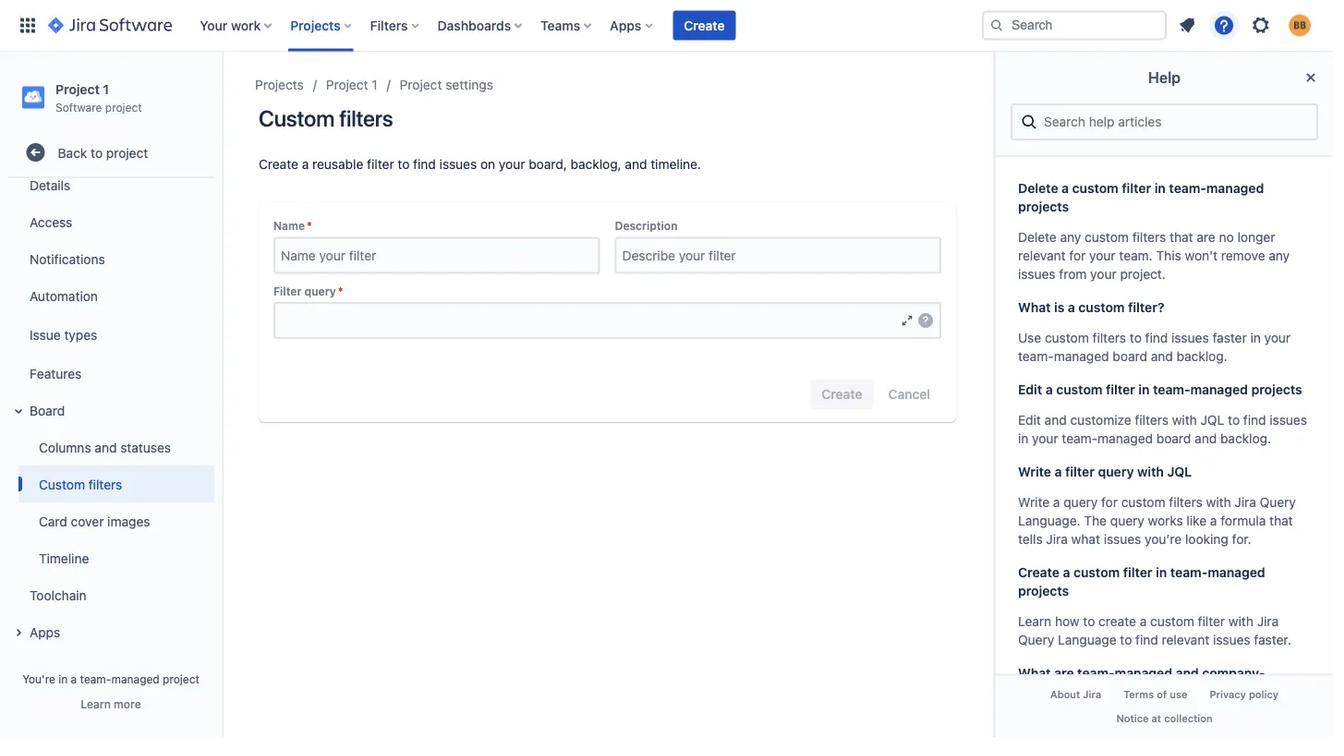 Task type: describe. For each thing, give the bounding box(es) containing it.
to right back
[[91, 145, 103, 160]]

back to project link
[[7, 134, 214, 171]]

projects?
[[1079, 684, 1137, 700]]

team- inside what are team-managed and company- managed projects?
[[1078, 666, 1115, 681]]

learn for learn how to create a custom filter with jira query language to find relevant issues faster.
[[1018, 614, 1052, 629]]

cover
[[71, 514, 104, 529]]

your left team.
[[1090, 248, 1116, 263]]

filters down project 1 link
[[339, 105, 393, 131]]

apps inside popup button
[[610, 18, 642, 33]]

create for create a custom filter in team-managed projects
[[1018, 565, 1060, 580]]

access link
[[7, 203, 214, 240]]

from
[[1059, 267, 1087, 282]]

find inside learn how to create a custom filter with jira query language to find relevant issues faster.
[[1136, 633, 1159, 648]]

images
[[107, 514, 150, 529]]

query inside write a query for custom filters with jira query language. the query works like a formula that tells jira what issues you're looking for.
[[1260, 495, 1296, 510]]

you're in a team-managed project
[[22, 673, 199, 686]]

jira inside button
[[1083, 689, 1102, 701]]

managed inside edit and customize filters with jql to find issues in your team-managed board and backlog.
[[1098, 431, 1153, 446]]

at
[[1152, 712, 1162, 724]]

1 for project 1 software project
[[103, 81, 109, 97]]

in right you're
[[58, 673, 68, 686]]

details link
[[7, 167, 214, 203]]

settings image
[[1250, 14, 1273, 37]]

managed inside use custom filters to find issues faster in your team-managed board and backlog.
[[1054, 349, 1110, 364]]

card cover images link
[[18, 503, 214, 540]]

teams button
[[535, 11, 599, 40]]

banner containing your work
[[0, 0, 1334, 52]]

jira inside learn how to create a custom filter with jira query language to find relevant issues faster.
[[1257, 614, 1279, 629]]

columns
[[39, 440, 91, 455]]

and inside "columns and statuses" link
[[95, 440, 117, 455]]

notice at collection link
[[1106, 707, 1224, 730]]

and inside what are team-managed and company- managed projects?
[[1176, 666, 1199, 681]]

to inside use custom filters to find issues faster in your team-managed board and backlog.
[[1130, 330, 1142, 346]]

are inside what are team-managed and company- managed projects?
[[1055, 666, 1074, 681]]

and down edit a custom filter in team-managed projects
[[1195, 431, 1217, 446]]

filters inside write a query for custom filters with jira query language. the query works like a formula that tells jira what issues you're looking for.
[[1169, 495, 1203, 510]]

custom inside delete any custom filters that are no longer relevant for your team. this won't remove any issues from your project.
[[1085, 230, 1129, 245]]

on
[[481, 157, 495, 172]]

and inside use custom filters to find issues faster in your team-managed board and backlog.
[[1151, 349, 1173, 364]]

projects link
[[255, 74, 304, 96]]

project 1 software project
[[55, 81, 142, 113]]

0 vertical spatial *
[[307, 219, 312, 232]]

name
[[274, 219, 305, 232]]

search image
[[990, 18, 1005, 33]]

with inside learn how to create a custom filter with jira query language to find relevant issues faster.
[[1229, 614, 1254, 629]]

notice
[[1117, 712, 1149, 724]]

that inside delete any custom filters that are no longer relevant for your team. this won't remove any issues from your project.
[[1170, 230, 1194, 245]]

project 1 link
[[326, 74, 378, 96]]

toolchain
[[30, 588, 87, 603]]

filters button
[[365, 11, 427, 40]]

close image
[[1300, 67, 1322, 89]]

in inside delete a custom filter in team-managed projects
[[1155, 181, 1166, 196]]

notice at collection
[[1117, 712, 1213, 724]]

filters inside edit and customize filters with jql to find issues in your team-managed board and backlog.
[[1135, 413, 1169, 428]]

issues inside learn how to create a custom filter with jira query language to find relevant issues faster.
[[1213, 633, 1251, 648]]

write a filter query with jql
[[1018, 464, 1192, 480]]

project.
[[1120, 267, 1166, 282]]

reusable
[[312, 157, 364, 172]]

toolchain link
[[7, 577, 214, 614]]

like
[[1187, 513, 1207, 529]]

won't
[[1185, 248, 1218, 263]]

timeline.
[[651, 157, 701, 172]]

write a query for custom filters with jira query language. the query works like a formula that tells jira what issues you're looking for.
[[1018, 495, 1296, 547]]

that inside write a query for custom filters with jira query language. the query works like a formula that tells jira what issues you're looking for.
[[1270, 513, 1293, 529]]

filters
[[370, 18, 408, 33]]

delete any custom filters that are no longer relevant for your team. this won't remove any issues from your project.
[[1018, 230, 1290, 282]]

your right the on
[[499, 157, 525, 172]]

custom inside write a query for custom filters with jira query language. the query works like a formula that tells jira what issues you're looking for.
[[1122, 495, 1166, 510]]

team- up the learn more button at the bottom left
[[80, 673, 111, 686]]

custom filters link
[[18, 466, 214, 503]]

in inside edit and customize filters with jql to find issues in your team-managed board and backlog.
[[1018, 431, 1029, 446]]

notifications link
[[7, 240, 214, 277]]

group containing details
[[4, 161, 214, 656]]

faster
[[1213, 330, 1247, 346]]

filters inside group
[[88, 477, 122, 492]]

customize
[[1071, 413, 1132, 428]]

query inside learn how to create a custom filter with jira query language to find relevant issues faster.
[[1018, 633, 1055, 648]]

team- up edit and customize filters with jql to find issues in your team-managed board and backlog.
[[1153, 382, 1191, 397]]

learn for learn more
[[81, 698, 111, 711]]

in inside use custom filters to find issues faster in your team-managed board and backlog.
[[1251, 330, 1261, 346]]

Description field
[[617, 239, 940, 272]]

create button
[[673, 11, 736, 40]]

what for what are team-managed and company- managed projects?
[[1018, 666, 1051, 681]]

what are team-managed and company- managed projects?
[[1018, 666, 1265, 700]]

custom inside use custom filters to find issues faster in your team-managed board and backlog.
[[1045, 330, 1089, 346]]

use
[[1018, 330, 1042, 346]]

more
[[114, 698, 141, 711]]

faster.
[[1254, 633, 1292, 648]]

jql for query
[[1168, 464, 1192, 480]]

create a custom filter in team-managed projects
[[1018, 565, 1266, 599]]

jira down "language."
[[1046, 532, 1068, 547]]

of
[[1157, 689, 1167, 701]]

about jira button
[[1040, 684, 1113, 707]]

timeline link
[[18, 540, 214, 577]]

settings
[[446, 77, 493, 92]]

automation link
[[7, 277, 214, 314]]

use
[[1170, 689, 1188, 701]]

project for project settings
[[400, 77, 442, 92]]

find inside use custom filters to find issues faster in your team-managed board and backlog.
[[1146, 330, 1168, 346]]

your profile and settings image
[[1289, 14, 1311, 37]]

1 horizontal spatial custom filters
[[259, 105, 393, 131]]

create for create
[[684, 18, 725, 33]]

filter for delete a custom filter in team-managed projects
[[1122, 181, 1152, 196]]

remove
[[1222, 248, 1266, 263]]

edit for edit and customize filters with jql to find issues in your team-managed board and backlog.
[[1018, 413, 1041, 428]]

team- inside edit and customize filters with jql to find issues in your team-managed board and backlog.
[[1062, 431, 1098, 446]]

delete for delete a custom filter in team-managed projects
[[1018, 181, 1059, 196]]

to inside edit and customize filters with jql to find issues in your team-managed board and backlog.
[[1228, 413, 1240, 428]]

filter
[[274, 285, 302, 298]]

language
[[1058, 633, 1117, 648]]

create a reusable filter to find issues on your board, backlog, and timeline.
[[259, 157, 701, 172]]

to right reusable
[[398, 157, 410, 172]]

work
[[231, 18, 261, 33]]

relevant inside delete any custom filters that are no longer relevant for your team. this won't remove any issues from your project.
[[1018, 248, 1066, 263]]

primary element
[[11, 0, 982, 51]]

find inside edit and customize filters with jql to find issues in your team-managed board and backlog.
[[1244, 413, 1267, 428]]

terms of use link
[[1113, 684, 1199, 707]]

board inside use custom filters to find issues faster in your team-managed board and backlog.
[[1113, 349, 1148, 364]]

project settings link
[[400, 74, 493, 96]]

terms
[[1124, 689, 1154, 701]]

in inside create a custom filter in team-managed projects
[[1156, 565, 1167, 580]]

backlog. inside edit and customize filters with jql to find issues in your team-managed board and backlog.
[[1221, 431, 1272, 446]]

you're
[[22, 673, 55, 686]]

about
[[1051, 689, 1081, 701]]

with inside edit and customize filters with jql to find issues in your team-managed board and backlog.
[[1172, 413, 1197, 428]]

delete for delete any custom filters that are no longer relevant for your team. this won't remove any issues from your project.
[[1018, 230, 1057, 245]]

the
[[1084, 513, 1107, 529]]

a inside delete a custom filter in team-managed projects
[[1062, 181, 1069, 196]]

issue types link
[[7, 314, 214, 355]]

privacy
[[1210, 689, 1246, 701]]

custom up customize
[[1057, 382, 1103, 397]]

with down edit and customize filters with jql to find issues in your team-managed board and backlog.
[[1138, 464, 1164, 480]]

project for project 1
[[326, 77, 368, 92]]

board
[[30, 403, 65, 418]]

no
[[1219, 230, 1234, 245]]

issue types
[[30, 327, 97, 342]]

board button
[[7, 392, 214, 429]]

issues inside delete any custom filters that are no longer relevant for your team. this won't remove any issues from your project.
[[1018, 267, 1056, 282]]

statuses
[[120, 440, 171, 455]]

formula
[[1221, 513, 1266, 529]]

dashboards
[[438, 18, 511, 33]]

0 horizontal spatial custom filters
[[39, 477, 122, 492]]

filter for edit a custom filter in team-managed projects
[[1106, 382, 1136, 397]]

teams
[[541, 18, 581, 33]]

0 horizontal spatial any
[[1060, 230, 1082, 245]]

sidebar navigation image
[[201, 74, 242, 111]]

custom right is
[[1079, 300, 1125, 315]]

your right from
[[1091, 267, 1117, 282]]

1 horizontal spatial any
[[1269, 248, 1290, 263]]

filter query *
[[274, 285, 343, 298]]

columns and statuses link
[[18, 429, 214, 466]]

custom inside create a custom filter in team-managed projects
[[1074, 565, 1120, 580]]

name *
[[274, 219, 312, 232]]

company-
[[1203, 666, 1265, 681]]

what is a custom filter?
[[1018, 300, 1165, 315]]

filters inside use custom filters to find issues faster in your team-managed board and backlog.
[[1093, 330, 1127, 346]]

terms of use
[[1124, 689, 1188, 701]]

collection
[[1164, 712, 1213, 724]]

software
[[55, 101, 102, 113]]



Task type: locate. For each thing, give the bounding box(es) containing it.
privacy policy link
[[1199, 684, 1290, 707]]

1 horizontal spatial 1
[[372, 77, 378, 92]]

custom
[[259, 105, 335, 131], [39, 477, 85, 492]]

1 horizontal spatial apps
[[610, 18, 642, 33]]

0 horizontal spatial learn
[[81, 698, 111, 711]]

a
[[302, 157, 309, 172], [1062, 181, 1069, 196], [1068, 300, 1076, 315], [1046, 382, 1053, 397], [1055, 464, 1062, 480], [1053, 495, 1060, 510], [1210, 513, 1217, 529], [1063, 565, 1071, 580], [1140, 614, 1147, 629], [71, 673, 77, 686]]

and up use
[[1176, 666, 1199, 681]]

team- down search help articles field
[[1169, 181, 1207, 196]]

for up from
[[1070, 248, 1086, 263]]

0 vertical spatial apps
[[610, 18, 642, 33]]

1 for project 1
[[372, 77, 378, 92]]

filter
[[367, 157, 394, 172], [1122, 181, 1152, 196], [1106, 382, 1136, 397], [1066, 464, 1095, 480], [1124, 565, 1153, 580], [1198, 614, 1226, 629]]

0 vertical spatial board
[[1113, 349, 1148, 364]]

create right apps popup button
[[684, 18, 725, 33]]

types
[[64, 327, 97, 342]]

jira up faster.
[[1257, 614, 1279, 629]]

create inside create a custom filter in team-managed projects
[[1018, 565, 1060, 580]]

projects for projects link
[[255, 77, 304, 92]]

details
[[30, 177, 70, 192]]

0 horizontal spatial create
[[259, 157, 298, 172]]

1 horizontal spatial for
[[1102, 495, 1118, 510]]

for inside write a query for custom filters with jira query language. the query works like a formula that tells jira what issues you're looking for.
[[1102, 495, 1118, 510]]

1 vertical spatial *
[[338, 285, 343, 298]]

filters down columns and statuses
[[88, 477, 122, 492]]

a inside create a custom filter in team-managed projects
[[1063, 565, 1071, 580]]

in
[[1155, 181, 1166, 196], [1251, 330, 1261, 346], [1139, 382, 1150, 397], [1018, 431, 1029, 446], [1156, 565, 1167, 580], [58, 673, 68, 686]]

what for what is a custom filter?
[[1018, 300, 1051, 315]]

projects for create a custom filter in team-managed projects
[[1018, 584, 1069, 599]]

find down create
[[1136, 633, 1159, 648]]

projects
[[290, 18, 341, 33], [255, 77, 304, 92]]

custom inside group
[[39, 477, 85, 492]]

in down search help articles field
[[1155, 181, 1166, 196]]

projects inside delete a custom filter in team-managed projects
[[1018, 199, 1069, 214]]

with up company-
[[1229, 614, 1254, 629]]

help image
[[1213, 14, 1236, 37]]

2 what from the top
[[1018, 666, 1051, 681]]

jira
[[1235, 495, 1257, 510], [1046, 532, 1068, 547], [1257, 614, 1279, 629], [1083, 689, 1102, 701]]

delete
[[1018, 181, 1059, 196], [1018, 230, 1057, 245]]

to up language
[[1083, 614, 1095, 629]]

1 delete from the top
[[1018, 181, 1059, 196]]

1 vertical spatial what
[[1018, 666, 1051, 681]]

edit for edit a custom filter in team-managed projects
[[1018, 382, 1043, 397]]

filter up company-
[[1198, 614, 1226, 629]]

apps down toolchain
[[30, 625, 60, 640]]

managed left projects?
[[1018, 684, 1076, 700]]

JQL query field
[[275, 304, 900, 337]]

and down board button
[[95, 440, 117, 455]]

1
[[372, 77, 378, 92], [103, 81, 109, 97]]

project inside project 1 software project
[[105, 101, 142, 113]]

0 vertical spatial relevant
[[1018, 248, 1066, 263]]

learn more button
[[81, 697, 141, 712]]

any down longer
[[1269, 248, 1290, 263]]

write for write a query for custom filters with jira query language. the query works like a formula that tells jira what issues you're looking for.
[[1018, 495, 1050, 510]]

0 vertical spatial delete
[[1018, 181, 1059, 196]]

are inside delete any custom filters that are no longer relevant for your team. this won't remove any issues from your project.
[[1197, 230, 1216, 245]]

jira up "formula"
[[1235, 495, 1257, 510]]

managed down customize
[[1098, 431, 1153, 446]]

Search help articles field
[[1039, 105, 1309, 139]]

relevant up from
[[1018, 248, 1066, 263]]

use custom filters to find issues faster in your team-managed board and backlog.
[[1018, 330, 1291, 364]]

query up "formula"
[[1260, 495, 1296, 510]]

delete inside delete any custom filters that are no longer relevant for your team. this won't remove any issues from your project.
[[1018, 230, 1057, 245]]

any up from
[[1060, 230, 1082, 245]]

with down edit a custom filter in team-managed projects
[[1172, 413, 1197, 428]]

1 vertical spatial any
[[1269, 248, 1290, 263]]

notifications image
[[1176, 14, 1199, 37]]

editor image
[[900, 313, 915, 328]]

backlog. down faster
[[1177, 349, 1228, 364]]

that up this on the right top
[[1170, 230, 1194, 245]]

are
[[1197, 230, 1216, 245], [1055, 666, 1074, 681]]

0 horizontal spatial apps
[[30, 625, 60, 640]]

0 vertical spatial jql
[[1201, 413, 1225, 428]]

create
[[1099, 614, 1137, 629]]

custom
[[1073, 181, 1119, 196], [1085, 230, 1129, 245], [1079, 300, 1125, 315], [1045, 330, 1089, 346], [1057, 382, 1103, 397], [1122, 495, 1166, 510], [1074, 565, 1120, 580], [1151, 614, 1195, 629]]

1 horizontal spatial relevant
[[1162, 633, 1210, 648]]

your up the write a filter query with jql
[[1032, 431, 1059, 446]]

jql down edit and customize filters with jql to find issues in your team-managed board and backlog.
[[1168, 464, 1192, 480]]

1 horizontal spatial that
[[1270, 513, 1293, 529]]

custom down columns
[[39, 477, 85, 492]]

edit and customize filters with jql to find issues in your team-managed board and backlog.
[[1018, 413, 1308, 446]]

your right faster
[[1265, 330, 1291, 346]]

0 vertical spatial project
[[105, 101, 142, 113]]

are up won't
[[1197, 230, 1216, 245]]

1 vertical spatial query
[[1018, 633, 1055, 648]]

team- inside delete a custom filter in team-managed projects
[[1169, 181, 1207, 196]]

filters up team.
[[1133, 230, 1166, 245]]

2 vertical spatial create
[[1018, 565, 1060, 580]]

in down "you're"
[[1156, 565, 1167, 580]]

1 vertical spatial are
[[1055, 666, 1074, 681]]

filter up the
[[1066, 464, 1095, 480]]

filter up customize
[[1106, 382, 1136, 397]]

projects inside popup button
[[290, 18, 341, 33]]

is
[[1055, 300, 1065, 315]]

managed down what is a custom filter?
[[1054, 349, 1110, 364]]

0 vertical spatial custom filters
[[259, 105, 393, 131]]

filter inside learn how to create a custom filter with jira query language to find relevant issues faster.
[[1198, 614, 1226, 629]]

apps button
[[7, 614, 214, 651]]

looking
[[1186, 532, 1229, 547]]

to down filter?
[[1130, 330, 1142, 346]]

0 horizontal spatial are
[[1055, 666, 1074, 681]]

0 vertical spatial query
[[1260, 495, 1296, 510]]

jql inside edit and customize filters with jql to find issues in your team-managed board and backlog.
[[1201, 413, 1225, 428]]

edit inside edit and customize filters with jql to find issues in your team-managed board and backlog.
[[1018, 413, 1041, 428]]

team- down looking at the right of the page
[[1171, 565, 1208, 580]]

project right software at the left
[[105, 101, 142, 113]]

2 edit from the top
[[1018, 413, 1041, 428]]

0 vertical spatial any
[[1060, 230, 1082, 245]]

what inside what are team-managed and company- managed projects?
[[1018, 666, 1051, 681]]

0 vertical spatial custom
[[259, 105, 335, 131]]

jira software image
[[48, 14, 172, 37], [48, 14, 172, 37]]

1 horizontal spatial learn
[[1018, 614, 1052, 629]]

your
[[499, 157, 525, 172], [1090, 248, 1116, 263], [1091, 267, 1117, 282], [1265, 330, 1291, 346], [1032, 431, 1059, 446]]

team- up projects?
[[1078, 666, 1115, 681]]

your work
[[200, 18, 261, 33]]

1 write from the top
[[1018, 464, 1052, 480]]

expand image
[[7, 622, 30, 644]]

what are team-managed and company- managed projects? button
[[1011, 657, 1319, 737]]

custom down projects link
[[259, 105, 335, 131]]

filter up team.
[[1122, 181, 1152, 196]]

2 vertical spatial projects
[[1018, 584, 1069, 599]]

0 vertical spatial projects
[[1018, 199, 1069, 214]]

apps inside button
[[30, 625, 60, 640]]

0 horizontal spatial for
[[1070, 248, 1086, 263]]

dashboards button
[[432, 11, 530, 40]]

and left customize
[[1045, 413, 1067, 428]]

0 vertical spatial create
[[684, 18, 725, 33]]

0 horizontal spatial board
[[1113, 349, 1148, 364]]

0 vertical spatial for
[[1070, 248, 1086, 263]]

learn inside button
[[81, 698, 111, 711]]

custom up works
[[1122, 495, 1166, 510]]

in right faster
[[1251, 330, 1261, 346]]

find left the on
[[413, 157, 436, 172]]

custom filters down project 1 link
[[259, 105, 393, 131]]

0 vertical spatial edit
[[1018, 382, 1043, 397]]

notifications
[[30, 251, 105, 266]]

2 horizontal spatial project
[[400, 77, 442, 92]]

1 horizontal spatial create
[[684, 18, 725, 33]]

find down filter?
[[1146, 330, 1168, 346]]

how
[[1055, 614, 1080, 629]]

for inside delete any custom filters that are no longer relevant for your team. this won't remove any issues from your project.
[[1070, 248, 1086, 263]]

projects for delete a custom filter in team-managed projects
[[1018, 199, 1069, 214]]

create inside button
[[684, 18, 725, 33]]

in down use custom filters to find issues faster in your team-managed board and backlog.
[[1139, 382, 1150, 397]]

are up about
[[1055, 666, 1074, 681]]

1 vertical spatial backlog.
[[1221, 431, 1272, 446]]

0 horizontal spatial jql
[[1168, 464, 1192, 480]]

issues inside edit and customize filters with jql to find issues in your team-managed board and backlog.
[[1270, 413, 1308, 428]]

*
[[307, 219, 312, 232], [338, 285, 343, 298]]

1 vertical spatial jql
[[1168, 464, 1192, 480]]

team- inside create a custom filter in team-managed projects
[[1171, 565, 1208, 580]]

privacy policy
[[1210, 689, 1279, 701]]

projects button
[[285, 11, 359, 40]]

project down "projects" popup button
[[326, 77, 368, 92]]

issues inside use custom filters to find issues faster in your team-managed board and backlog.
[[1172, 330, 1209, 346]]

2 vertical spatial project
[[163, 673, 199, 686]]

project left settings
[[400, 77, 442, 92]]

team- down customize
[[1062, 431, 1098, 446]]

1 horizontal spatial query
[[1260, 495, 1296, 510]]

filters
[[339, 105, 393, 131], [1133, 230, 1166, 245], [1093, 330, 1127, 346], [1135, 413, 1169, 428], [88, 477, 122, 492], [1169, 495, 1203, 510]]

apps button
[[605, 11, 660, 40]]

learn inside learn how to create a custom filter with jira query language to find relevant issues faster.
[[1018, 614, 1052, 629]]

1 horizontal spatial board
[[1157, 431, 1192, 446]]

1 vertical spatial create
[[259, 157, 298, 172]]

and
[[625, 157, 647, 172], [1151, 349, 1173, 364], [1045, 413, 1067, 428], [1195, 431, 1217, 446], [95, 440, 117, 455], [1176, 666, 1199, 681]]

1 vertical spatial for
[[1102, 495, 1118, 510]]

banner
[[0, 0, 1334, 52]]

project up software at the left
[[55, 81, 100, 97]]

1 vertical spatial custom
[[39, 477, 85, 492]]

custom inside learn how to create a custom filter with jira query language to find relevant issues faster.
[[1151, 614, 1195, 629]]

edit down use
[[1018, 382, 1043, 397]]

create left reusable
[[259, 157, 298, 172]]

syntax help image
[[919, 313, 933, 328]]

delete a custom filter in team-managed projects
[[1018, 181, 1264, 214]]

0 vertical spatial projects
[[290, 18, 341, 33]]

1 vertical spatial write
[[1018, 495, 1050, 510]]

automation
[[30, 288, 98, 303]]

Search field
[[982, 11, 1167, 40]]

write for write a filter query with jql
[[1018, 464, 1052, 480]]

for up the
[[1102, 495, 1118, 510]]

filters up like
[[1169, 495, 1203, 510]]

managed up more
[[111, 673, 160, 686]]

1 vertical spatial edit
[[1018, 413, 1041, 428]]

managed down for.
[[1208, 565, 1266, 580]]

0 vertical spatial learn
[[1018, 614, 1052, 629]]

learn how to create a custom filter with jira query language to find relevant issues faster.
[[1018, 614, 1292, 648]]

filter inside create a custom filter in team-managed projects
[[1124, 565, 1153, 580]]

custom up team.
[[1085, 230, 1129, 245]]

edit a custom filter in team-managed projects
[[1018, 382, 1303, 397]]

1 horizontal spatial custom
[[259, 105, 335, 131]]

create down tells at bottom right
[[1018, 565, 1060, 580]]

0 horizontal spatial custom
[[39, 477, 85, 492]]

managed inside delete a custom filter in team-managed projects
[[1207, 181, 1264, 196]]

your inside edit and customize filters with jql to find issues in your team-managed board and backlog.
[[1032, 431, 1059, 446]]

custom filters up cover
[[39, 477, 122, 492]]

project inside project 1 software project
[[55, 81, 100, 97]]

1 vertical spatial projects
[[255, 77, 304, 92]]

1 vertical spatial project
[[106, 145, 148, 160]]

0 horizontal spatial 1
[[103, 81, 109, 97]]

project down apps button
[[163, 673, 199, 686]]

longer
[[1238, 230, 1276, 245]]

custom filters
[[259, 105, 393, 131], [39, 477, 122, 492]]

filter down "you're"
[[1124, 565, 1153, 580]]

custom up from
[[1073, 181, 1119, 196]]

custom inside delete a custom filter in team-managed projects
[[1073, 181, 1119, 196]]

1 vertical spatial that
[[1270, 513, 1293, 529]]

1 vertical spatial board
[[1157, 431, 1192, 446]]

your
[[200, 18, 228, 33]]

back to project
[[58, 145, 148, 160]]

create for create a reusable filter to find issues on your board, backlog, and timeline.
[[259, 157, 298, 172]]

apps right teams dropdown button
[[610, 18, 642, 33]]

1 horizontal spatial jql
[[1201, 413, 1225, 428]]

team- inside use custom filters to find issues faster in your team-managed board and backlog.
[[1018, 349, 1054, 364]]

group
[[4, 161, 214, 656]]

1 horizontal spatial project
[[326, 77, 368, 92]]

projects right sidebar navigation image at the left top of the page
[[255, 77, 304, 92]]

projects inside create a custom filter in team-managed projects
[[1018, 584, 1069, 599]]

0 vertical spatial write
[[1018, 464, 1052, 480]]

0 horizontal spatial that
[[1170, 230, 1194, 245]]

find down faster
[[1244, 413, 1267, 428]]

2 horizontal spatial create
[[1018, 565, 1060, 580]]

filters down edit a custom filter in team-managed projects
[[1135, 413, 1169, 428]]

filter for create a custom filter in team-managed projects
[[1124, 565, 1153, 580]]

0 vertical spatial backlog.
[[1177, 349, 1228, 364]]

managed up no
[[1207, 181, 1264, 196]]

1 inside project 1 software project
[[103, 81, 109, 97]]

0 horizontal spatial relevant
[[1018, 248, 1066, 263]]

to
[[91, 145, 103, 160], [398, 157, 410, 172], [1130, 330, 1142, 346], [1228, 413, 1240, 428], [1083, 614, 1095, 629], [1120, 633, 1132, 648]]

0 vertical spatial what
[[1018, 300, 1051, 315]]

filter right reusable
[[367, 157, 394, 172]]

and left timeline.
[[625, 157, 647, 172]]

1 down filters at the left
[[372, 77, 378, 92]]

issues inside write a query for custom filters with jira query language. the query works like a formula that tells jira what issues you're looking for.
[[1104, 532, 1142, 547]]

features link
[[7, 355, 214, 392]]

0 vertical spatial are
[[1197, 230, 1216, 245]]

delete inside delete a custom filter in team-managed projects
[[1018, 181, 1059, 196]]

managed inside create a custom filter in team-managed projects
[[1208, 565, 1266, 580]]

1 horizontal spatial are
[[1197, 230, 1216, 245]]

2 delete from the top
[[1018, 230, 1057, 245]]

managed up terms
[[1115, 666, 1173, 681]]

1 vertical spatial relevant
[[1162, 633, 1210, 648]]

1 horizontal spatial *
[[338, 285, 343, 298]]

backlog.
[[1177, 349, 1228, 364], [1221, 431, 1272, 446]]

that
[[1170, 230, 1194, 245], [1270, 513, 1293, 529]]

filter?
[[1128, 300, 1165, 315]]

jql down edit a custom filter in team-managed projects
[[1201, 413, 1225, 428]]

expand image
[[7, 400, 30, 423]]

back
[[58, 145, 87, 160]]

jira right about
[[1083, 689, 1102, 701]]

managed down faster
[[1191, 382, 1248, 397]]

projects
[[1018, 199, 1069, 214], [1252, 382, 1303, 397], [1018, 584, 1069, 599]]

1 vertical spatial projects
[[1252, 382, 1303, 397]]

policy
[[1249, 689, 1279, 701]]

project 1
[[326, 77, 378, 92]]

access
[[30, 214, 72, 229]]

and up edit a custom filter in team-managed projects
[[1151, 349, 1173, 364]]

0 horizontal spatial *
[[307, 219, 312, 232]]

about jira
[[1051, 689, 1102, 701]]

what left is
[[1018, 300, 1051, 315]]

filters inside delete any custom filters that are no longer relevant for your team. this won't remove any issues from your project.
[[1133, 230, 1166, 245]]

columns and statuses
[[39, 440, 171, 455]]

filters down what is a custom filter?
[[1093, 330, 1127, 346]]

learn left how
[[1018, 614, 1052, 629]]

1 what from the top
[[1018, 300, 1051, 315]]

project settings
[[400, 77, 493, 92]]

write inside write a query for custom filters with jira query language. the query works like a formula that tells jira what issues you're looking for.
[[1018, 495, 1050, 510]]

1 vertical spatial learn
[[81, 698, 111, 711]]

query left language
[[1018, 633, 1055, 648]]

0 horizontal spatial query
[[1018, 633, 1055, 648]]

custom down what
[[1074, 565, 1120, 580]]

to down create
[[1120, 633, 1132, 648]]

timeline
[[39, 551, 89, 566]]

in up "language."
[[1018, 431, 1029, 446]]

backlog. inside use custom filters to find issues faster in your team-managed board and backlog.
[[1177, 349, 1228, 364]]

relevant inside learn how to create a custom filter with jira query language to find relevant issues faster.
[[1162, 633, 1210, 648]]

custom down is
[[1045, 330, 1089, 346]]

1 up back to project
[[103, 81, 109, 97]]

team-
[[1169, 181, 1207, 196], [1018, 349, 1054, 364], [1153, 382, 1191, 397], [1062, 431, 1098, 446], [1171, 565, 1208, 580], [1078, 666, 1115, 681], [80, 673, 111, 686]]

jql for filters
[[1201, 413, 1225, 428]]

this
[[1157, 248, 1182, 263]]

1 edit from the top
[[1018, 382, 1043, 397]]

filter inside delete a custom filter in team-managed projects
[[1122, 181, 1152, 196]]

projects for "projects" popup button
[[290, 18, 341, 33]]

that right "formula"
[[1270, 513, 1293, 529]]

write
[[1018, 464, 1052, 480], [1018, 495, 1050, 510]]

board inside edit and customize filters with jql to find issues in your team-managed board and backlog.
[[1157, 431, 1192, 446]]

2 write from the top
[[1018, 495, 1050, 510]]

card
[[39, 514, 67, 529]]

with up like
[[1207, 495, 1232, 510]]

1 vertical spatial apps
[[30, 625, 60, 640]]

1 vertical spatial custom filters
[[39, 477, 122, 492]]

learn more
[[81, 698, 141, 711]]

issue
[[30, 327, 61, 342]]

your inside use custom filters to find issues faster in your team-managed board and backlog.
[[1265, 330, 1291, 346]]

what
[[1018, 300, 1051, 315], [1018, 666, 1051, 681]]

0 horizontal spatial project
[[55, 81, 100, 97]]

1 vertical spatial delete
[[1018, 230, 1057, 245]]

backlog,
[[571, 157, 622, 172]]

projects for edit a custom filter in team-managed projects
[[1252, 382, 1303, 397]]

* right name
[[307, 219, 312, 232]]

backlog. up "formula"
[[1221, 431, 1272, 446]]

0 vertical spatial that
[[1170, 230, 1194, 245]]

tells
[[1018, 532, 1043, 547]]

issues
[[440, 157, 477, 172], [1018, 267, 1056, 282], [1172, 330, 1209, 346], [1270, 413, 1308, 428], [1104, 532, 1142, 547], [1213, 633, 1251, 648]]

filter for create a reusable filter to find issues on your board, backlog, and timeline.
[[367, 157, 394, 172]]

create
[[684, 18, 725, 33], [259, 157, 298, 172], [1018, 565, 1060, 580]]

with inside write a query for custom filters with jira query language. the query works like a formula that tells jira what issues you're looking for.
[[1207, 495, 1232, 510]]

Name your filter field
[[275, 239, 598, 272]]

description
[[615, 219, 678, 232]]

appswitcher icon image
[[17, 14, 39, 37]]

works
[[1148, 513, 1183, 529]]

a inside learn how to create a custom filter with jira query language to find relevant issues faster.
[[1140, 614, 1147, 629]]



Task type: vqa. For each thing, say whether or not it's contained in the screenshot.
the filters
yes



